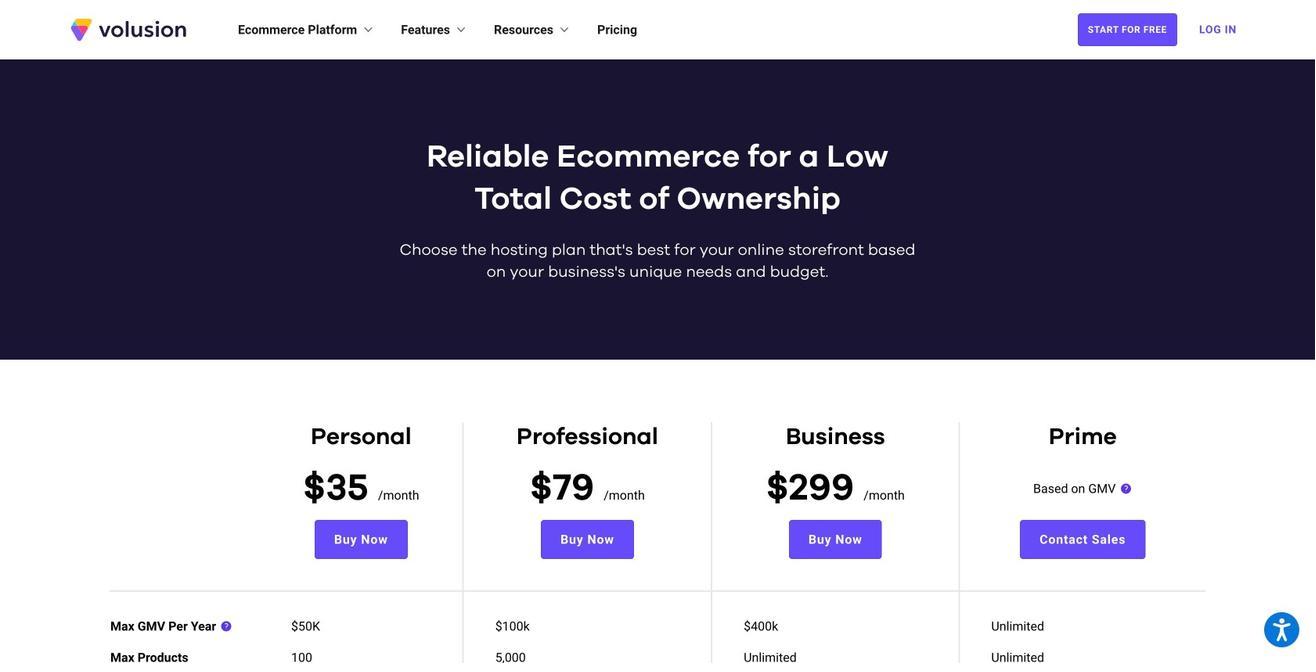 Task type: locate. For each thing, give the bounding box(es) containing it.
open accessibe: accessibility options, statement and help image
[[1273, 619, 1291, 642]]



Task type: vqa. For each thing, say whether or not it's contained in the screenshot.
and in the Get access to SEO specialists, web designers, and marketing pros who can help your business grow through Marketing 360®.
no



